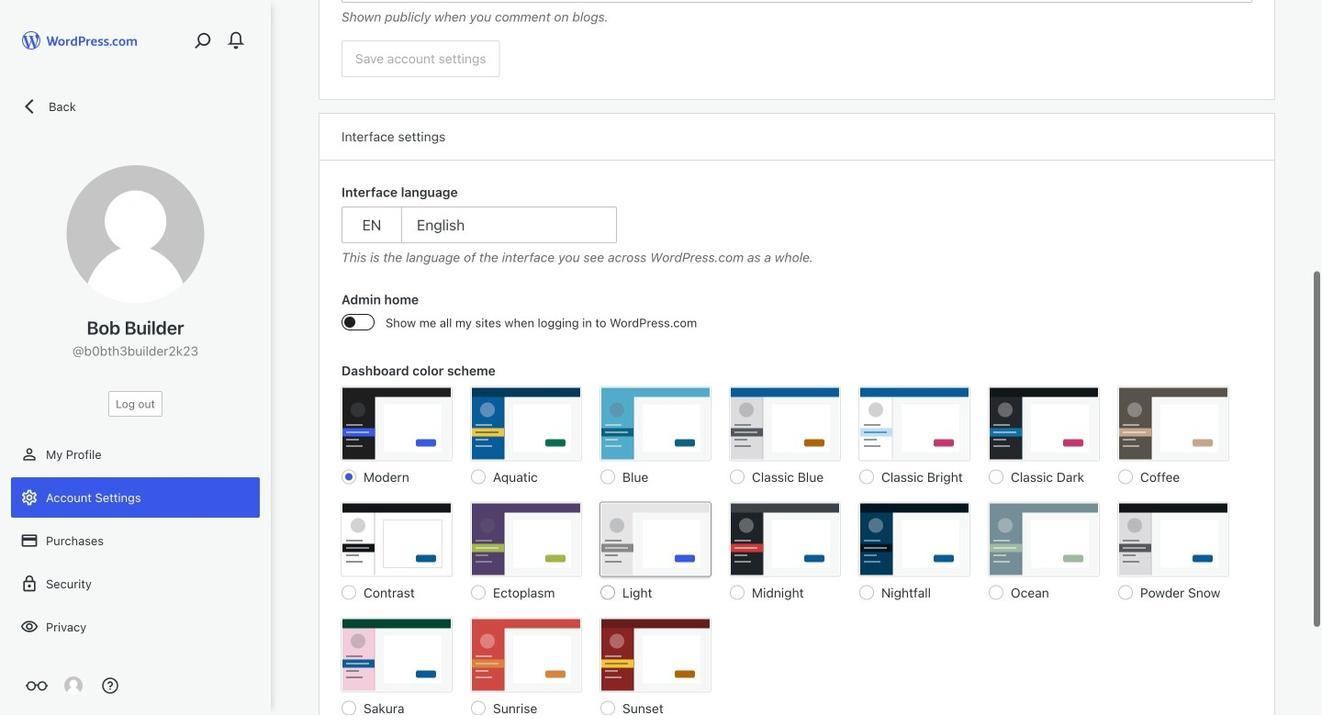 Task type: describe. For each thing, give the bounding box(es) containing it.
bob builder image
[[67, 165, 204, 303]]

4 group from the top
[[342, 361, 1252, 715]]

1 list item from the top
[[1314, 64, 1322, 131]]

reader image
[[26, 675, 48, 697]]

classic blue image
[[730, 387, 840, 460]]

person image
[[20, 445, 39, 464]]

coffee image
[[1118, 387, 1228, 460]]

sakura image
[[342, 618, 452, 692]]

settings image
[[20, 488, 39, 507]]

modern image
[[342, 387, 452, 460]]

powder snow image
[[1118, 503, 1228, 576]]

midnight image
[[730, 503, 840, 576]]

ectoplasm image
[[471, 503, 581, 576]]

classic bright image
[[859, 387, 969, 460]]

blue image
[[600, 387, 711, 460]]

aquatic image
[[471, 387, 581, 460]]

bob builder image
[[64, 677, 83, 695]]

visibility image
[[20, 618, 39, 636]]

credit_card image
[[20, 532, 39, 550]]

ocean image
[[989, 503, 1099, 576]]



Task type: vqa. For each thing, say whether or not it's contained in the screenshot.
Help Icon
no



Task type: locate. For each thing, give the bounding box(es) containing it.
None radio
[[730, 470, 745, 484], [989, 470, 1003, 484], [342, 585, 356, 600], [600, 585, 615, 600], [859, 585, 874, 600], [1118, 585, 1133, 600], [471, 701, 486, 715], [730, 470, 745, 484], [989, 470, 1003, 484], [342, 585, 356, 600], [600, 585, 615, 600], [859, 585, 874, 600], [1118, 585, 1133, 600], [471, 701, 486, 715]]

contrast image
[[342, 503, 452, 576]]

group
[[342, 0, 1252, 27], [342, 183, 1252, 267], [342, 290, 1252, 343], [342, 361, 1252, 715]]

nightfall image
[[859, 503, 969, 576]]

list item
[[1314, 64, 1322, 131], [1314, 160, 1322, 246]]

sunset image
[[600, 618, 711, 692]]

lock image
[[20, 575, 39, 593]]

2 group from the top
[[342, 183, 1252, 267]]

None radio
[[342, 470, 356, 484], [471, 470, 486, 484], [600, 470, 615, 484], [859, 470, 874, 484], [1118, 470, 1133, 484], [471, 585, 486, 600], [730, 585, 745, 600], [989, 585, 1003, 600], [342, 701, 356, 715], [600, 701, 615, 715], [342, 470, 356, 484], [471, 470, 486, 484], [600, 470, 615, 484], [859, 470, 874, 484], [1118, 470, 1133, 484], [471, 585, 486, 600], [730, 585, 745, 600], [989, 585, 1003, 600], [342, 701, 356, 715], [600, 701, 615, 715]]

1 vertical spatial list item
[[1314, 160, 1322, 246]]

classic dark image
[[989, 387, 1099, 460]]

3 group from the top
[[342, 290, 1252, 343]]

0 vertical spatial list item
[[1314, 64, 1322, 131]]

2 list item from the top
[[1314, 160, 1322, 246]]

sunrise image
[[471, 618, 581, 692]]

None url field
[[342, 0, 1252, 3]]

1 group from the top
[[342, 0, 1252, 27]]

light image
[[600, 503, 711, 576]]



